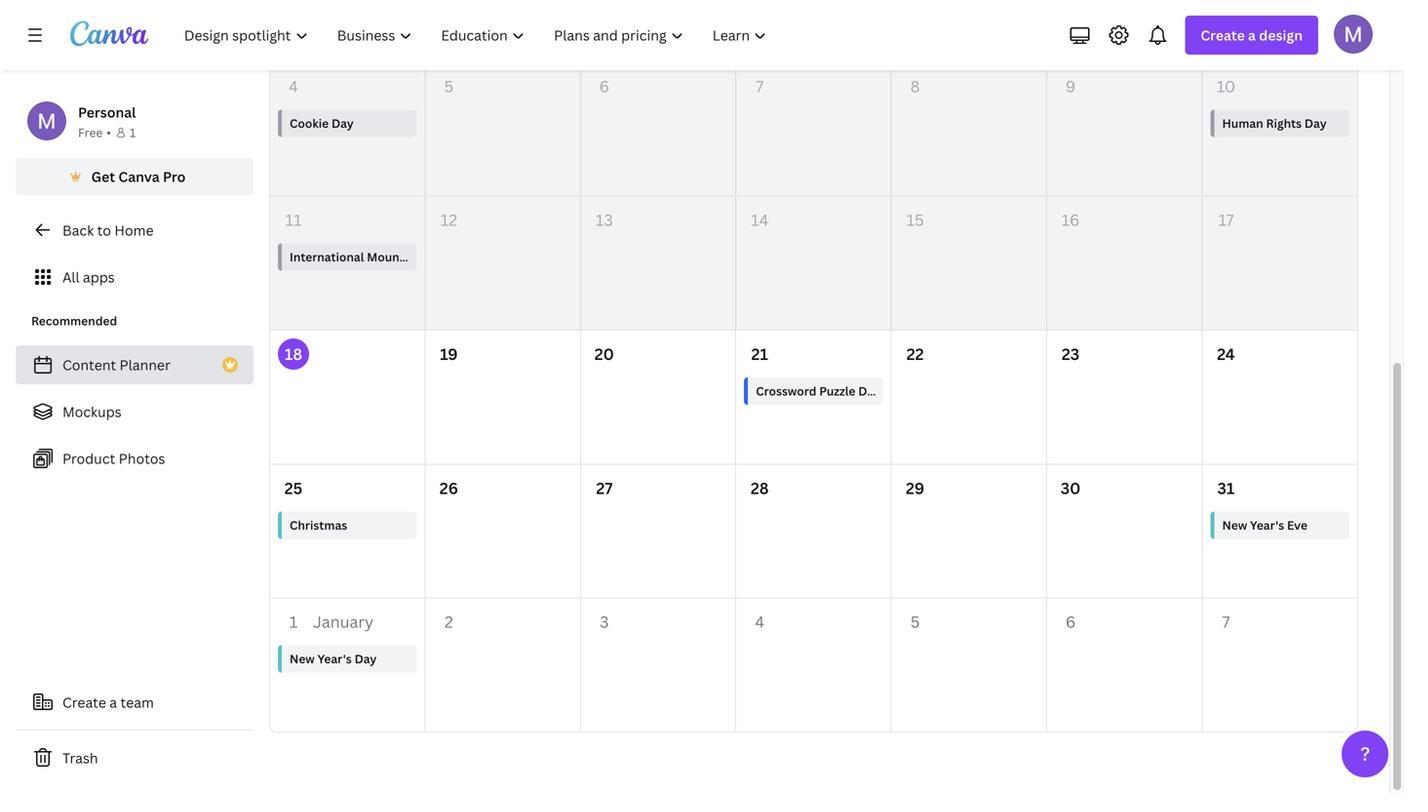 Task type: locate. For each thing, give the bounding box(es) containing it.
day for new year's day
[[355, 651, 377, 667]]

create inside dropdown button
[[1201, 26, 1246, 44]]

create for create a team
[[62, 693, 106, 712]]

day right the puzzle
[[859, 383, 881, 399]]

crossword puzzle day button
[[745, 378, 887, 405]]

day right mountain
[[425, 249, 447, 265]]

content
[[62, 356, 116, 374]]

a for design
[[1249, 26, 1257, 44]]

rights
[[1267, 115, 1303, 131]]

2 row from the top
[[270, 465, 1358, 599]]

day down january
[[355, 651, 377, 667]]

new inside row
[[1223, 517, 1248, 533]]

international mountain day row
[[270, 197, 1358, 331]]

canva
[[118, 167, 160, 186]]

year's
[[1251, 517, 1285, 533], [318, 651, 352, 667]]

create a team button
[[16, 683, 254, 722]]

year's inside 'new year's day' button
[[318, 651, 352, 667]]

day right rights on the right
[[1305, 115, 1327, 131]]

recommended
[[31, 313, 117, 329]]

•
[[107, 124, 111, 140]]

1
[[130, 124, 136, 140]]

row
[[270, 63, 1358, 197], [270, 465, 1358, 599]]

1 horizontal spatial new
[[1223, 517, 1248, 533]]

0 vertical spatial a
[[1249, 26, 1257, 44]]

pro
[[163, 167, 186, 186]]

new for new year's eve
[[1223, 517, 1248, 533]]

get
[[91, 167, 115, 186]]

new
[[1223, 517, 1248, 533], [290, 651, 315, 667]]

day inside 'button'
[[425, 249, 447, 265]]

list
[[16, 345, 254, 478]]

free •
[[78, 124, 111, 140]]

january
[[313, 611, 374, 632]]

1 vertical spatial new
[[290, 651, 315, 667]]

content planner
[[62, 356, 171, 374]]

create a design
[[1201, 26, 1303, 44]]

0 vertical spatial create
[[1201, 26, 1246, 44]]

1 vertical spatial year's
[[318, 651, 352, 667]]

mountain
[[367, 249, 422, 265]]

apps
[[83, 268, 115, 286]]

content planner link
[[16, 345, 254, 384]]

year's inside new year's eve button
[[1251, 517, 1285, 533]]

1 horizontal spatial a
[[1249, 26, 1257, 44]]

all apps link
[[16, 258, 254, 297]]

back to home
[[62, 221, 154, 240]]

1 vertical spatial a
[[110, 693, 117, 712]]

mockups link
[[16, 392, 254, 431]]

0 vertical spatial new
[[1223, 517, 1248, 533]]

0 vertical spatial row
[[270, 63, 1358, 197]]

new down january
[[290, 651, 315, 667]]

a
[[1249, 26, 1257, 44], [110, 693, 117, 712]]

0 vertical spatial year's
[[1251, 517, 1285, 533]]

day inside button
[[859, 383, 881, 399]]

1 horizontal spatial create
[[1201, 26, 1246, 44]]

new inside january row
[[290, 651, 315, 667]]

christmas button
[[278, 512, 417, 539]]

create inside button
[[62, 693, 106, 712]]

trash link
[[16, 739, 254, 778]]

1 horizontal spatial year's
[[1251, 517, 1285, 533]]

day inside january row
[[355, 651, 377, 667]]

new left the "eve"
[[1223, 517, 1248, 533]]

christmas
[[290, 517, 348, 533]]

maria williams image
[[1335, 14, 1374, 53]]

0 horizontal spatial year's
[[318, 651, 352, 667]]

new year's day
[[290, 651, 377, 667]]

product photos link
[[16, 439, 254, 478]]

create
[[1201, 26, 1246, 44], [62, 693, 106, 712]]

back
[[62, 221, 94, 240]]

a for team
[[110, 693, 117, 712]]

0 horizontal spatial a
[[110, 693, 117, 712]]

product photos
[[62, 449, 165, 468]]

day for crossword puzzle day
[[859, 383, 881, 399]]

0 horizontal spatial create
[[62, 693, 106, 712]]

team
[[121, 693, 154, 712]]

create for create a design
[[1201, 26, 1246, 44]]

year's for day
[[318, 651, 352, 667]]

personal
[[78, 103, 136, 121]]

crossword
[[756, 383, 817, 399]]

crossword puzzle day row
[[270, 331, 1358, 465]]

1 row from the top
[[270, 63, 1358, 197]]

create left design
[[1201, 26, 1246, 44]]

year's down january
[[318, 651, 352, 667]]

create left team
[[62, 693, 106, 712]]

a inside dropdown button
[[1249, 26, 1257, 44]]

list containing content planner
[[16, 345, 254, 478]]

day
[[332, 115, 354, 131], [1305, 115, 1327, 131], [425, 249, 447, 265], [859, 383, 881, 399], [355, 651, 377, 667]]

1 vertical spatial row
[[270, 465, 1358, 599]]

year's left the "eve"
[[1251, 517, 1285, 533]]

0 horizontal spatial new
[[290, 651, 315, 667]]

a left team
[[110, 693, 117, 712]]

get canva pro
[[91, 167, 186, 186]]

day for human rights day
[[1305, 115, 1327, 131]]

a left design
[[1249, 26, 1257, 44]]

new year's day button
[[278, 646, 417, 673]]

trash
[[62, 749, 98, 767]]

human rights day button
[[1211, 110, 1350, 137]]

1 vertical spatial create
[[62, 693, 106, 712]]

a inside button
[[110, 693, 117, 712]]

day right cookie at the left
[[332, 115, 354, 131]]

eve
[[1288, 517, 1308, 533]]

cookie
[[290, 115, 329, 131]]

create a design button
[[1186, 16, 1319, 55]]



Task type: vqa. For each thing, say whether or not it's contained in the screenshot.
STARTUP BUSINESS_STYLE1_TOOLKIT image
no



Task type: describe. For each thing, give the bounding box(es) containing it.
human rights day
[[1223, 115, 1327, 131]]

mockups
[[62, 402, 122, 421]]

human
[[1223, 115, 1264, 131]]

new for new year's day
[[290, 651, 315, 667]]

puzzle
[[820, 383, 856, 399]]

create a team
[[62, 693, 154, 712]]

day inside button
[[332, 115, 354, 131]]

row containing christmas
[[270, 465, 1358, 599]]

product
[[62, 449, 115, 468]]

planner
[[120, 356, 171, 374]]

year's for eve
[[1251, 517, 1285, 533]]

row containing cookie day
[[270, 63, 1358, 197]]

top level navigation element
[[172, 16, 784, 55]]

to
[[97, 221, 111, 240]]

day for international mountain day
[[425, 249, 447, 265]]

back to home link
[[16, 211, 254, 250]]

get canva pro button
[[16, 158, 254, 195]]

international
[[290, 249, 364, 265]]

international mountain day
[[290, 249, 447, 265]]

cookie day
[[290, 115, 354, 131]]

all apps
[[62, 268, 115, 286]]

january row
[[270, 599, 1358, 732]]

free
[[78, 124, 103, 140]]

design
[[1260, 26, 1303, 44]]

international mountain day button
[[278, 244, 447, 271]]

photos
[[119, 449, 165, 468]]

crossword puzzle day
[[756, 383, 881, 399]]

home
[[115, 221, 154, 240]]

cookie day button
[[278, 110, 417, 137]]

all
[[62, 268, 80, 286]]

new year's eve
[[1223, 517, 1308, 533]]

new year's eve button
[[1211, 512, 1350, 539]]



